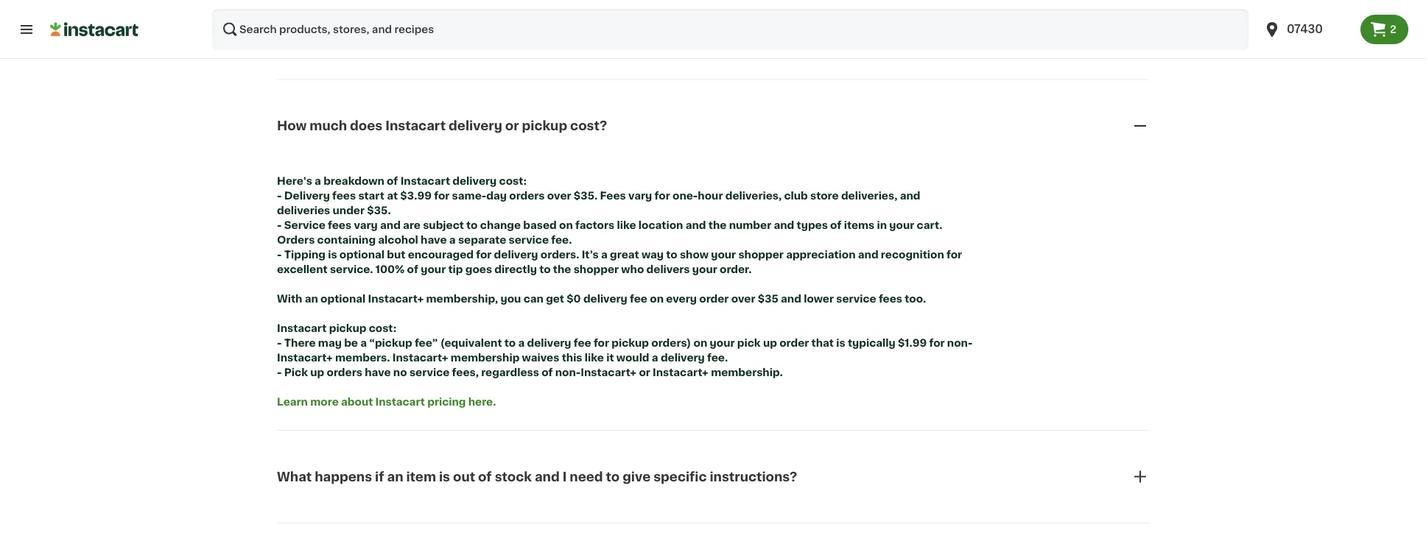 Task type: vqa. For each thing, say whether or not it's contained in the screenshot.
New to the top
no



Task type: describe. For each thing, give the bounding box(es) containing it.
what
[[277, 471, 312, 483]]

1 vertical spatial optional
[[321, 294, 366, 304]]

be
[[344, 338, 358, 348]]

order.
[[720, 264, 752, 275]]

0 horizontal spatial store
[[432, 2, 461, 12]]

give
[[623, 471, 651, 483]]

and left types
[[774, 220, 794, 230]]

are
[[403, 220, 421, 230]]

the right use
[[569, 2, 587, 12]]

to inside what happens if an item is out of stock and i need to give specific instructions? dropdown button
[[606, 471, 620, 483]]

order inside instacart pickup cost: - there may be a "pickup fee" (equivalent to a delivery fee for pickup orders) on your pick up order that is typically $1.99 for non- instacart+ members. instacart+ membership waives this like it would a delivery fee. - pick up orders have no service fees, regardless of non-instacart+ or instacart+ membership.
[[780, 338, 809, 348]]

and up show
[[686, 220, 706, 230]]

2 vertical spatial shopper
[[574, 264, 619, 275]]

or inside instacart pickup cost: - there may be a "pickup fee" (equivalent to a delivery fee for pickup orders) on your pick up order that is typically $1.99 for non- instacart+ members. instacart+ membership waives this like it would a delivery fee. - pick up orders have no service fees, regardless of non-instacart+ or instacart+ membership.
[[639, 367, 650, 378]]

factors
[[575, 220, 615, 230]]

1 - from the top
[[277, 191, 282, 201]]

containing
[[317, 235, 376, 245]]

every
[[666, 294, 697, 304]]

shopper inside "then, when you arrive at the store of your choice, use the instacart app to notify us. depending on the store, a shopper or store employee will bring the groceries to your car, or you can pick them up at the designated area."
[[874, 2, 919, 12]]

1 vertical spatial you
[[538, 16, 559, 27]]

fee. inside instacart pickup cost: - there may be a "pickup fee" (equivalent to a delivery fee for pickup orders) on your pick up order that is typically $1.99 for non- instacart+ members. instacart+ membership waives this like it would a delivery fee. - pick up orders have no service fees, regardless of non-instacart+ or instacart+ membership.
[[707, 353, 728, 363]]

about for pickup
[[341, 46, 373, 56]]

instacart+ down fee"
[[393, 353, 448, 363]]

a down subject
[[449, 235, 456, 245]]

on inside instacart pickup cost: - there may be a "pickup fee" (equivalent to a delivery fee for pickup orders) on your pick up order that is typically $1.99 for non- instacart+ members. instacart+ membership waives this like it would a delivery fee. - pick up orders have no service fees, regardless of non-instacart+ or instacart+ membership.
[[694, 338, 708, 348]]

or inside the how much does instacart delivery or pickup cost? 'dropdown button'
[[505, 120, 519, 132]]

$3.99
[[400, 191, 432, 201]]

delivers
[[647, 264, 690, 275]]

in
[[877, 220, 887, 230]]

1 vertical spatial service
[[836, 294, 877, 304]]

1 horizontal spatial non-
[[947, 338, 973, 348]]

for down "separate" on the left of page
[[476, 250, 492, 260]]

your right in
[[890, 220, 915, 230]]

car,
[[502, 16, 522, 27]]

like inside instacart pickup cost: - there may be a "pickup fee" (equivalent to a delivery fee for pickup orders) on your pick up order that is typically $1.99 for non- instacart+ members. instacart+ membership waives this like it would a delivery fee. - pick up orders have no service fees, regardless of non-instacart+ or instacart+ membership.
[[585, 353, 604, 363]]

a down orders)
[[652, 353, 658, 363]]

hour
[[698, 191, 723, 201]]

membership,
[[426, 294, 498, 304]]

1 vertical spatial up
[[763, 338, 777, 348]]

optional inside here's a breakdown of instacart delivery cost: - delivery fees start at $3.99 for same-day orders over $35. fees vary for one-hour deliveries, club store deliveries, and deliveries under $35. - service fees vary and are subject to change based on factors like location and the number and types of items in your cart. orders containing alcohol have a separate service fee. - tipping is optional but encouraged for delivery orders. it's a great way to show your shopper appreciation and recognition for excellent service. 100% of your tip goes directly to the shopper who delivers your order.
[[340, 250, 385, 260]]

learn for learn more about pickup orders here.
[[277, 46, 308, 56]]

service inside here's a breakdown of instacart delivery cost: - delivery fees start at $3.99 for same-day orders over $35. fees vary for one-hour deliveries, club store deliveries, and deliveries under $35. - service fees vary and are subject to change based on factors like location and the number and types of items in your cart. orders containing alcohol have a separate service fee. - tipping is optional but encouraged for delivery orders. it's a great way to show your shopper appreciation and recognition for excellent service. 100% of your tip goes directly to the shopper who delivers your order.
[[509, 235, 549, 245]]

instacart inside here's a breakdown of instacart delivery cost: - delivery fees start at $3.99 for same-day orders over $35. fees vary for one-hour deliveries, club store deliveries, and deliveries under $35. - service fees vary and are subject to change based on factors like location and the number and types of items in your cart. orders containing alcohol have a separate service fee. - tipping is optional but encouraged for delivery orders. it's a great way to show your shopper appreciation and recognition for excellent service. 100% of your tip goes directly to the shopper who delivers your order.
[[401, 176, 450, 186]]

waives
[[522, 353, 559, 363]]

07430 button
[[1264, 9, 1352, 50]]

same-
[[452, 191, 486, 201]]

here. for learn more about pickup orders here.
[[453, 46, 481, 56]]

0 vertical spatial an
[[305, 294, 318, 304]]

then, when you arrive at the store of your choice, use the instacart app to notify us. depending on the store, a shopper or store employee will bring the groceries to your car, or you can pick them up at the designated area.
[[277, 2, 966, 27]]

how
[[277, 120, 307, 132]]

2 horizontal spatial store
[[936, 2, 964, 12]]

designated
[[691, 16, 752, 27]]

on inside "then, when you arrive at the store of your choice, use the instacart app to notify us. depending on the store, a shopper or store employee will bring the groceries to your car, or you can pick them up at the designated area."
[[795, 2, 808, 12]]

fee inside instacart pickup cost: - there may be a "pickup fee" (equivalent to a delivery fee for pickup orders) on your pick up order that is typically $1.99 for non- instacart+ members. instacart+ membership waives this like it would a delivery fee. - pick up orders have no service fees, regardless of non-instacart+ or instacart+ membership.
[[574, 338, 591, 348]]

fees,
[[452, 367, 479, 378]]

1 vertical spatial shopper
[[739, 250, 784, 260]]

service.
[[330, 264, 373, 275]]

what happens if an item is out of stock and i need to give specific instructions? button
[[277, 451, 1149, 504]]

and up the alcohol
[[380, 220, 401, 230]]

regardless
[[481, 367, 539, 378]]

and down "items"
[[858, 250, 879, 260]]

to up "separate" on the left of page
[[466, 220, 478, 230]]

1 horizontal spatial you
[[501, 294, 521, 304]]

instacart+ down orders)
[[653, 367, 709, 378]]

them
[[610, 16, 638, 27]]

of inside dropdown button
[[478, 471, 492, 483]]

1 deliveries, from the left
[[726, 191, 782, 201]]

1 vertical spatial $35.
[[367, 205, 391, 216]]

100%
[[376, 264, 405, 275]]

about for instacart
[[341, 397, 373, 407]]

(equivalent
[[440, 338, 502, 348]]

club
[[784, 191, 808, 201]]

your left car,
[[474, 16, 499, 27]]

subject
[[423, 220, 464, 230]]

service inside instacart pickup cost: - there may be a "pickup fee" (equivalent to a delivery fee for pickup orders) on your pick up order that is typically $1.99 for non- instacart+ members. instacart+ membership waives this like it would a delivery fee. - pick up orders have no service fees, regardless of non-instacart+ or instacart+ membership.
[[410, 367, 450, 378]]

alcohol
[[378, 235, 418, 245]]

$1.99
[[898, 338, 927, 348]]

1 vertical spatial vary
[[354, 220, 378, 230]]

area.
[[755, 16, 782, 27]]

0 horizontal spatial can
[[524, 294, 544, 304]]

arrive
[[365, 2, 396, 12]]

your up "order."
[[711, 250, 736, 260]]

cost?
[[570, 120, 607, 132]]

if
[[375, 471, 384, 483]]

and up cart.
[[900, 191, 921, 201]]

no
[[393, 367, 407, 378]]

to up the delivers
[[666, 250, 678, 260]]

2 - from the top
[[277, 220, 282, 230]]

how much does instacart delivery or pickup cost? button
[[277, 100, 1149, 153]]

2 vertical spatial up
[[310, 367, 324, 378]]

2
[[1390, 24, 1397, 35]]

a right it's
[[601, 250, 608, 260]]

learn more about pickup orders here.
[[277, 46, 481, 56]]

on inside here's a breakdown of instacart delivery cost: - delivery fees start at $3.99 for same-day orders over $35. fees vary for one-hour deliveries, club store deliveries, and deliveries under $35. - service fees vary and are subject to change based on factors like location and the number and types of items in your cart. orders containing alcohol have a separate service fee. - tipping is optional but encouraged for delivery orders. it's a great way to show your shopper appreciation and recognition for excellent service. 100% of your tip goes directly to the shopper who delivers your order.
[[559, 220, 573, 230]]

tipping
[[284, 250, 326, 260]]

instacart inside instacart pickup cost: - there may be a "pickup fee" (equivalent to a delivery fee for pickup orders) on your pick up order that is typically $1.99 for non- instacart+ members. instacart+ membership waives this like it would a delivery fee. - pick up orders have no service fees, regardless of non-instacart+ or instacart+ membership.
[[277, 323, 327, 334]]

encouraged
[[408, 250, 474, 260]]

store,
[[831, 2, 863, 12]]

more for learn more about pickup orders here.
[[310, 46, 339, 56]]

of right 100%
[[407, 264, 418, 275]]

0 vertical spatial you
[[342, 2, 362, 12]]

orders)
[[651, 338, 691, 348]]

bring
[[355, 16, 383, 27]]

it's
[[582, 250, 599, 260]]

a inside "then, when you arrive at the store of your choice, use the instacart app to notify us. depending on the store, a shopper or store employee will bring the groceries to your car, or you can pick them up at the designated area."
[[865, 2, 872, 12]]

instacart+ down there
[[277, 353, 333, 363]]

separate
[[458, 235, 506, 245]]

show
[[680, 250, 709, 260]]

a up waives
[[518, 338, 525, 348]]

more for learn more about instacart pricing here.
[[310, 397, 339, 407]]

1 vertical spatial at
[[657, 16, 668, 27]]

number
[[729, 220, 772, 230]]

with
[[277, 294, 302, 304]]

the left store,
[[811, 2, 829, 12]]

too.
[[905, 294, 926, 304]]

have inside here's a breakdown of instacart delivery cost: - delivery fees start at $3.99 for same-day orders over $35. fees vary for one-hour deliveries, club store deliveries, and deliveries under $35. - service fees vary and are subject to change based on factors like location and the number and types of items in your cart. orders containing alcohol have a separate service fee. - tipping is optional but encouraged for delivery orders. it's a great way to show your shopper appreciation and recognition for excellent service. 100% of your tip goes directly to the shopper who delivers your order.
[[421, 235, 447, 245]]

here's
[[277, 176, 312, 186]]

membership
[[451, 353, 520, 363]]

over inside here's a breakdown of instacart delivery cost: - delivery fees start at $3.99 for same-day orders over $35. fees vary for one-hour deliveries, club store deliveries, and deliveries under $35. - service fees vary and are subject to change based on factors like location and the number and types of items in your cart. orders containing alcohol have a separate service fee. - tipping is optional but encouraged for delivery orders. it's a great way to show your shopper appreciation and recognition for excellent service. 100% of your tip goes directly to the shopper who delivers your order.
[[547, 191, 571, 201]]

your down show
[[692, 264, 717, 275]]

for left one-
[[655, 191, 670, 201]]

item
[[406, 471, 436, 483]]

1 vertical spatial fees
[[328, 220, 352, 230]]

change
[[480, 220, 521, 230]]

1 horizontal spatial orders
[[415, 46, 451, 56]]

the down arrive
[[386, 16, 404, 27]]

pick
[[284, 367, 308, 378]]

it
[[606, 353, 614, 363]]

out
[[453, 471, 475, 483]]

members.
[[335, 353, 390, 363]]

2 deliveries, from the left
[[841, 191, 898, 201]]

notify
[[678, 2, 711, 12]]

a up 'delivery'
[[315, 176, 321, 186]]

delivery
[[284, 191, 330, 201]]

the down the notify
[[670, 16, 688, 27]]

who
[[621, 264, 644, 275]]

us.
[[713, 2, 729, 12]]

is inside here's a breakdown of instacart delivery cost: - delivery fees start at $3.99 for same-day orders over $35. fees vary for one-hour deliveries, club store deliveries, and deliveries under $35. - service fees vary and are subject to change based on factors like location and the number and types of items in your cart. orders containing alcohol have a separate service fee. - tipping is optional but encouraged for delivery orders. it's a great way to show your shopper appreciation and recognition for excellent service. 100% of your tip goes directly to the shopper who delivers your order.
[[328, 250, 337, 260]]

2 vertical spatial fees
[[879, 294, 903, 304]]

07430 button
[[1255, 9, 1361, 50]]

is inside dropdown button
[[439, 471, 450, 483]]

depending
[[732, 2, 792, 12]]

then,
[[277, 2, 308, 12]]

instacart inside the how much does instacart delivery or pickup cost? 'dropdown button'
[[385, 120, 446, 132]]

orders.
[[541, 250, 579, 260]]

cost: inside here's a breakdown of instacart delivery cost: - delivery fees start at $3.99 for same-day orders over $35. fees vary for one-hour deliveries, club store deliveries, and deliveries under $35. - service fees vary and are subject to change based on factors like location and the number and types of items in your cart. orders containing alcohol have a separate service fee. - tipping is optional but encouraged for delivery orders. it's a great way to show your shopper appreciation and recognition for excellent service. 100% of your tip goes directly to the shopper who delivers your order.
[[499, 176, 527, 186]]

appreciation
[[786, 250, 856, 260]]

directly
[[495, 264, 537, 275]]

pickup down the "bring"
[[375, 46, 413, 56]]

happens
[[315, 471, 372, 483]]

i
[[563, 471, 567, 483]]

use
[[547, 2, 567, 12]]

choice,
[[504, 2, 545, 12]]

instacart down the no
[[375, 397, 425, 407]]

like inside here's a breakdown of instacart delivery cost: - delivery fees start at $3.99 for same-day orders over $35. fees vary for one-hour deliveries, club store deliveries, and deliveries under $35. - service fees vary and are subject to change based on factors like location and the number and types of items in your cart. orders containing alcohol have a separate service fee. - tipping is optional but encouraged for delivery orders. it's a great way to show your shopper appreciation and recognition for excellent service. 100% of your tip goes directly to the shopper who delivers your order.
[[617, 220, 636, 230]]

instacart+ down the it
[[581, 367, 637, 378]]

for right the $1.99
[[929, 338, 945, 348]]

with an optional instacart+ membership, you can get $0 delivery fee on every order over $35 and lower service fees too.
[[277, 294, 926, 304]]

Search field
[[212, 9, 1249, 50]]

your inside instacart pickup cost: - there may be a "pickup fee" (equivalent to a delivery fee for pickup orders) on your pick up order that is typically $1.99 for non- instacart+ members. instacart+ membership waives this like it would a delivery fee. - pick up orders have no service fees, regardless of non-instacart+ or instacart+ membership.
[[710, 338, 735, 348]]

on left every
[[650, 294, 664, 304]]



Task type: locate. For each thing, give the bounding box(es) containing it.
here. down groceries
[[453, 46, 481, 56]]

2 horizontal spatial you
[[538, 16, 559, 27]]

1 vertical spatial have
[[365, 367, 391, 378]]

over up based
[[547, 191, 571, 201]]

0 vertical spatial here.
[[453, 46, 481, 56]]

store inside here's a breakdown of instacart delivery cost: - delivery fees start at $3.99 for same-day orders over $35. fees vary for one-hour deliveries, club store deliveries, and deliveries under $35. - service fees vary and are subject to change based on factors like location and the number and types of items in your cart. orders containing alcohol have a separate service fee. - tipping is optional but encouraged for delivery orders. it's a great way to show your shopper appreciation and recognition for excellent service. 100% of your tip goes directly to the shopper who delivers your order.
[[810, 191, 839, 201]]

None search field
[[212, 9, 1249, 50]]

for up the it
[[594, 338, 609, 348]]

learn down pick
[[277, 397, 308, 407]]

an right with
[[305, 294, 318, 304]]

need
[[570, 471, 603, 483]]

non-
[[947, 338, 973, 348], [555, 367, 581, 378]]

1 horizontal spatial service
[[509, 235, 549, 245]]

fee"
[[415, 338, 438, 348]]

to up membership on the bottom
[[505, 338, 516, 348]]

0 vertical spatial order
[[699, 294, 729, 304]]

1 horizontal spatial vary
[[628, 191, 652, 201]]

1 vertical spatial learn
[[277, 397, 308, 407]]

items
[[844, 220, 875, 230]]

0 horizontal spatial an
[[305, 294, 318, 304]]

day
[[486, 191, 507, 201]]

non- down this
[[555, 367, 581, 378]]

0 vertical spatial shopper
[[874, 2, 919, 12]]

your
[[477, 2, 502, 12], [474, 16, 499, 27], [890, 220, 915, 230], [711, 250, 736, 260], [421, 264, 446, 275], [692, 264, 717, 275], [710, 338, 735, 348]]

0 vertical spatial over
[[547, 191, 571, 201]]

0 vertical spatial orders
[[415, 46, 451, 56]]

of left choice,
[[463, 2, 475, 12]]

over left $35
[[731, 294, 755, 304]]

can inside "then, when you arrive at the store of your choice, use the instacart app to notify us. depending on the store, a shopper or store employee will bring the groceries to your car, or you can pick them up at the designated area."
[[561, 16, 581, 27]]

and
[[900, 191, 921, 201], [380, 220, 401, 230], [686, 220, 706, 230], [774, 220, 794, 230], [858, 250, 879, 260], [781, 294, 802, 304], [535, 471, 560, 483]]

1 about from the top
[[341, 46, 373, 56]]

but
[[387, 250, 405, 260]]

vary down under
[[354, 220, 378, 230]]

instacart+ down 100%
[[368, 294, 424, 304]]

to down the orders.
[[539, 264, 551, 275]]

1 vertical spatial non-
[[555, 367, 581, 378]]

instacart logo image
[[50, 21, 139, 38]]

2 learn from the top
[[277, 397, 308, 407]]

delivery inside 'dropdown button'
[[449, 120, 502, 132]]

2 horizontal spatial shopper
[[874, 2, 919, 12]]

the down the orders.
[[553, 264, 571, 275]]

fees
[[332, 191, 356, 201], [328, 220, 352, 230], [879, 294, 903, 304]]

service down based
[[509, 235, 549, 245]]

start
[[358, 191, 385, 201]]

learn down employee
[[277, 46, 308, 56]]

2 vertical spatial is
[[439, 471, 450, 483]]

$35. left fees
[[574, 191, 598, 201]]

1 learn from the top
[[277, 46, 308, 56]]

- left there
[[277, 338, 282, 348]]

1 horizontal spatial deliveries,
[[841, 191, 898, 201]]

your down "encouraged"
[[421, 264, 446, 275]]

delivery
[[449, 120, 502, 132], [453, 176, 497, 186], [494, 250, 538, 260], [583, 294, 628, 304], [527, 338, 571, 348], [661, 353, 705, 363]]

shopper down it's
[[574, 264, 619, 275]]

1 vertical spatial is
[[836, 338, 846, 348]]

2 vertical spatial at
[[387, 191, 398, 201]]

like left the it
[[585, 353, 604, 363]]

0 vertical spatial vary
[[628, 191, 652, 201]]

2 horizontal spatial is
[[836, 338, 846, 348]]

you down use
[[538, 16, 559, 27]]

1 horizontal spatial an
[[387, 471, 403, 483]]

0 vertical spatial like
[[617, 220, 636, 230]]

fees up under
[[332, 191, 356, 201]]

0 horizontal spatial orders
[[327, 367, 362, 378]]

instacart
[[589, 2, 639, 12], [385, 120, 446, 132], [401, 176, 450, 186], [277, 323, 327, 334], [375, 397, 425, 407]]

instacart up $3.99
[[401, 176, 450, 186]]

of right out
[[478, 471, 492, 483]]

cost: up day
[[499, 176, 527, 186]]

orders right day
[[509, 191, 545, 201]]

specific
[[654, 471, 707, 483]]

is right that
[[836, 338, 846, 348]]

more
[[310, 46, 339, 56], [310, 397, 339, 407]]

cost:
[[499, 176, 527, 186], [369, 323, 397, 334]]

1 horizontal spatial have
[[421, 235, 447, 245]]

- up orders
[[277, 220, 282, 230]]

vary right fees
[[628, 191, 652, 201]]

recognition
[[881, 250, 944, 260]]

0 vertical spatial non-
[[947, 338, 973, 348]]

0 horizontal spatial deliveries,
[[726, 191, 782, 201]]

pick inside "then, when you arrive at the store of your choice, use the instacart app to notify us. depending on the store, a shopper or store employee will bring the groceries to your car, or you can pick them up at the designated area."
[[584, 16, 607, 27]]

order right every
[[699, 294, 729, 304]]

is
[[328, 250, 337, 260], [836, 338, 846, 348], [439, 471, 450, 483]]

types
[[797, 220, 828, 230]]

at right start
[[387, 191, 398, 201]]

5 - from the top
[[277, 367, 282, 378]]

here's a breakdown of instacart delivery cost: - delivery fees start at $3.99 for same-day orders over $35. fees vary for one-hour deliveries, club store deliveries, and deliveries under $35. - service fees vary and are subject to change based on factors like location and the number and types of items in your cart. orders containing alcohol have a separate service fee. - tipping is optional but encouraged for delivery orders. it's a great way to show your shopper appreciation and recognition for excellent service. 100% of your tip goes directly to the shopper who delivers your order.
[[277, 176, 965, 275]]

1 vertical spatial an
[[387, 471, 403, 483]]

instacart pickup cost: - there may be a "pickup fee" (equivalent to a delivery fee for pickup orders) on your pick up order that is typically $1.99 for non- instacart+ members. instacart+ membership waives this like it would a delivery fee. - pick up orders have no service fees, regardless of non-instacart+ or instacart+ membership.
[[277, 323, 973, 378]]

0 vertical spatial at
[[399, 2, 410, 12]]

order left that
[[780, 338, 809, 348]]

pickup
[[375, 46, 413, 56], [522, 120, 567, 132], [329, 323, 366, 334], [612, 338, 649, 348]]

0 vertical spatial more
[[310, 46, 339, 56]]

and left i
[[535, 471, 560, 483]]

1 vertical spatial more
[[310, 397, 339, 407]]

0 horizontal spatial non-
[[555, 367, 581, 378]]

to inside instacart pickup cost: - there may be a "pickup fee" (equivalent to a delivery fee for pickup orders) on your pick up order that is typically $1.99 for non- instacart+ members. instacart+ membership waives this like it would a delivery fee. - pick up orders have no service fees, regardless of non-instacart+ or instacart+ membership.
[[505, 338, 516, 348]]

learn
[[277, 46, 308, 56], [277, 397, 308, 407]]

2 about from the top
[[341, 397, 373, 407]]

the
[[412, 2, 430, 12], [569, 2, 587, 12], [811, 2, 829, 12], [386, 16, 404, 27], [670, 16, 688, 27], [709, 220, 727, 230], [553, 264, 571, 275]]

an inside dropdown button
[[387, 471, 403, 483]]

2 horizontal spatial service
[[836, 294, 877, 304]]

groceries
[[406, 16, 458, 27]]

1 horizontal spatial fee
[[630, 294, 648, 304]]

can down use
[[561, 16, 581, 27]]

2 horizontal spatial orders
[[509, 191, 545, 201]]

optional up service.
[[340, 250, 385, 260]]

1 vertical spatial fee
[[574, 338, 591, 348]]

pickup inside 'dropdown button'
[[522, 120, 567, 132]]

like up great
[[617, 220, 636, 230]]

$0
[[567, 294, 581, 304]]

at inside here's a breakdown of instacart delivery cost: - delivery fees start at $3.99 for same-day orders over $35. fees vary for one-hour deliveries, club store deliveries, and deliveries under $35. - service fees vary and are subject to change based on factors like location and the number and types of items in your cart. orders containing alcohol have a separate service fee. - tipping is optional but encouraged for delivery orders. it's a great way to show your shopper appreciation and recognition for excellent service. 100% of your tip goes directly to the shopper who delivers your order.
[[387, 191, 398, 201]]

non- right the $1.99
[[947, 338, 973, 348]]

on
[[795, 2, 808, 12], [559, 220, 573, 230], [650, 294, 664, 304], [694, 338, 708, 348]]

more down will
[[310, 46, 339, 56]]

pickup up be
[[329, 323, 366, 334]]

and inside dropdown button
[[535, 471, 560, 483]]

employee
[[277, 16, 331, 27]]

pick left them
[[584, 16, 607, 27]]

of inside instacart pickup cost: - there may be a "pickup fee" (equivalent to a delivery fee for pickup orders) on your pick up order that is typically $1.99 for non- instacart+ members. instacart+ membership waives this like it would a delivery fee. - pick up orders have no service fees, regardless of non-instacart+ or instacart+ membership.
[[542, 367, 553, 378]]

the down hour
[[709, 220, 727, 230]]

how much does instacart delivery or pickup cost?
[[277, 120, 607, 132]]

your up car,
[[477, 2, 502, 12]]

get
[[546, 294, 564, 304]]

$35.
[[574, 191, 598, 201], [367, 205, 391, 216]]

2 vertical spatial orders
[[327, 367, 362, 378]]

membership.
[[711, 367, 783, 378]]

0 horizontal spatial have
[[365, 367, 391, 378]]

0 horizontal spatial pick
[[584, 16, 607, 27]]

when
[[310, 2, 339, 12]]

have inside instacart pickup cost: - there may be a "pickup fee" (equivalent to a delivery fee for pickup orders) on your pick up order that is typically $1.99 for non- instacart+ members. instacart+ membership waives this like it would a delivery fee. - pick up orders have no service fees, regardless of non-instacart+ or instacart+ membership.
[[365, 367, 391, 378]]

to right groceries
[[461, 16, 472, 27]]

0 vertical spatial about
[[341, 46, 373, 56]]

is inside instacart pickup cost: - there may be a "pickup fee" (equivalent to a delivery fee for pickup orders) on your pick up order that is typically $1.99 for non- instacart+ members. instacart+ membership waives this like it would a delivery fee. - pick up orders have no service fees, regardless of non-instacart+ or instacart+ membership.
[[836, 338, 846, 348]]

1 horizontal spatial fee.
[[707, 353, 728, 363]]

to left 'give'
[[606, 471, 620, 483]]

orders inside instacart pickup cost: - there may be a "pickup fee" (equivalent to a delivery fee for pickup orders) on your pick up order that is typically $1.99 for non- instacart+ members. instacart+ membership waives this like it would a delivery fee. - pick up orders have no service fees, regardless of non-instacart+ or instacart+ membership.
[[327, 367, 362, 378]]

cart.
[[917, 220, 943, 230]]

2 more from the top
[[310, 397, 339, 407]]

cost: inside instacart pickup cost: - there may be a "pickup fee" (equivalent to a delivery fee for pickup orders) on your pick up order that is typically $1.99 for non- instacart+ members. instacart+ membership waives this like it would a delivery fee. - pick up orders have no service fees, regardless of non-instacart+ or instacart+ membership.
[[369, 323, 397, 334]]

- down orders
[[277, 250, 282, 260]]

$35
[[758, 294, 779, 304]]

0 vertical spatial fee.
[[551, 235, 572, 245]]

here. for learn more about instacart pricing here.
[[468, 397, 496, 407]]

under
[[333, 205, 365, 216]]

1 vertical spatial orders
[[509, 191, 545, 201]]

can
[[561, 16, 581, 27], [524, 294, 544, 304]]

service right lower in the right of the page
[[836, 294, 877, 304]]

app
[[642, 2, 662, 12]]

have up "encouraged"
[[421, 235, 447, 245]]

0 horizontal spatial up
[[310, 367, 324, 378]]

learn for learn more about instacart pricing here.
[[277, 397, 308, 407]]

2 vertical spatial service
[[410, 367, 450, 378]]

pick up membership. at the bottom of the page
[[737, 338, 761, 348]]

a
[[865, 2, 872, 12], [315, 176, 321, 186], [449, 235, 456, 245], [601, 250, 608, 260], [360, 338, 367, 348], [518, 338, 525, 348], [652, 353, 658, 363]]

orders down groceries
[[415, 46, 451, 56]]

have down members.
[[365, 367, 391, 378]]

instacart+
[[368, 294, 424, 304], [277, 353, 333, 363], [393, 353, 448, 363], [581, 367, 637, 378], [653, 367, 709, 378]]

2 vertical spatial you
[[501, 294, 521, 304]]

1 horizontal spatial pick
[[737, 338, 761, 348]]

on right depending
[[795, 2, 808, 12]]

0 vertical spatial is
[[328, 250, 337, 260]]

orders inside here's a breakdown of instacart delivery cost: - delivery fees start at $3.99 for same-day orders over $35. fees vary for one-hour deliveries, club store deliveries, and deliveries under $35. - service fees vary and are subject to change based on factors like location and the number and types of items in your cart. orders containing alcohol have a separate service fee. - tipping is optional but encouraged for delivery orders. it's a great way to show your shopper appreciation and recognition for excellent service. 100% of your tip goes directly to the shopper who delivers your order.
[[509, 191, 545, 201]]

fee. inside here's a breakdown of instacart delivery cost: - delivery fees start at $3.99 for same-day orders over $35. fees vary for one-hour deliveries, club store deliveries, and deliveries under $35. - service fees vary and are subject to change based on factors like location and the number and types of items in your cart. orders containing alcohol have a separate service fee. - tipping is optional but encouraged for delivery orders. it's a great way to show your shopper appreciation and recognition for excellent service. 100% of your tip goes directly to the shopper who delivers your order.
[[551, 235, 572, 245]]

deliveries, up "items"
[[841, 191, 898, 201]]

0 vertical spatial up
[[640, 16, 654, 27]]

would
[[617, 353, 649, 363]]

1 horizontal spatial like
[[617, 220, 636, 230]]

of right breakdown
[[387, 176, 398, 186]]

pickup up would
[[612, 338, 649, 348]]

1 vertical spatial here.
[[468, 397, 496, 407]]

0 horizontal spatial cost:
[[369, 323, 397, 334]]

fee up this
[[574, 338, 591, 348]]

0 vertical spatial $35.
[[574, 191, 598, 201]]

0 vertical spatial pick
[[584, 16, 607, 27]]

of left "items"
[[830, 220, 842, 230]]

2 horizontal spatial up
[[763, 338, 777, 348]]

1 horizontal spatial $35.
[[574, 191, 598, 201]]

more down members.
[[310, 397, 339, 407]]

of down waives
[[542, 367, 553, 378]]

0 horizontal spatial over
[[547, 191, 571, 201]]

1 horizontal spatial is
[[439, 471, 450, 483]]

learn more about instacart pricing here.
[[277, 397, 496, 407]]

for right recognition
[[947, 250, 962, 260]]

pick inside instacart pickup cost: - there may be a "pickup fee" (equivalent to a delivery fee for pickup orders) on your pick up order that is typically $1.99 for non- instacart+ members. instacart+ membership waives this like it would a delivery fee. - pick up orders have no service fees, regardless of non-instacart+ or instacart+ membership.
[[737, 338, 761, 348]]

may
[[318, 338, 342, 348]]

0 vertical spatial fees
[[332, 191, 356, 201]]

excellent
[[277, 264, 328, 275]]

0 horizontal spatial $35.
[[367, 205, 391, 216]]

to
[[665, 2, 676, 12], [461, 16, 472, 27], [466, 220, 478, 230], [666, 250, 678, 260], [539, 264, 551, 275], [505, 338, 516, 348], [606, 471, 620, 483]]

0 horizontal spatial you
[[342, 2, 362, 12]]

0 vertical spatial can
[[561, 16, 581, 27]]

based
[[523, 220, 557, 230]]

pick
[[584, 16, 607, 27], [737, 338, 761, 348]]

orders
[[277, 235, 315, 245]]

of
[[463, 2, 475, 12], [387, 176, 398, 186], [830, 220, 842, 230], [407, 264, 418, 275], [542, 367, 553, 378], [478, 471, 492, 483]]

for
[[434, 191, 450, 201], [655, 191, 670, 201], [476, 250, 492, 260], [947, 250, 962, 260], [594, 338, 609, 348], [929, 338, 945, 348]]

1 vertical spatial over
[[731, 294, 755, 304]]

1 vertical spatial like
[[585, 353, 604, 363]]

1 vertical spatial cost:
[[369, 323, 397, 334]]

instacart inside "then, when you arrive at the store of your choice, use the instacart app to notify us. depending on the store, a shopper or store employee will bring the groceries to your car, or you can pick them up at the designated area."
[[589, 2, 639, 12]]

like
[[617, 220, 636, 230], [585, 353, 604, 363]]

to right app
[[665, 2, 676, 12]]

fee. up the orders.
[[551, 235, 572, 245]]

1 horizontal spatial can
[[561, 16, 581, 27]]

optional
[[340, 250, 385, 260], [321, 294, 366, 304]]

1 horizontal spatial cost:
[[499, 176, 527, 186]]

1 more from the top
[[310, 46, 339, 56]]

does
[[350, 120, 383, 132]]

at down app
[[657, 16, 668, 27]]

is down containing
[[328, 250, 337, 260]]

4 - from the top
[[277, 338, 282, 348]]

fees
[[600, 191, 626, 201]]

store
[[432, 2, 461, 12], [936, 2, 964, 12], [810, 191, 839, 201]]

optional down service.
[[321, 294, 366, 304]]

2 button
[[1361, 15, 1409, 44]]

up inside "then, when you arrive at the store of your choice, use the instacart app to notify us. depending on the store, a shopper or store employee will bring the groceries to your car, or you can pick them up at the designated area."
[[640, 16, 654, 27]]

0 vertical spatial service
[[509, 235, 549, 245]]

one-
[[673, 191, 698, 201]]

and right $35
[[781, 294, 802, 304]]

on right orders)
[[694, 338, 708, 348]]

learn more about instacart pricing here. link
[[277, 397, 496, 407]]

can left get
[[524, 294, 544, 304]]

an right if
[[387, 471, 403, 483]]

0 vertical spatial cost:
[[499, 176, 527, 186]]

- left pick
[[277, 367, 282, 378]]

0 vertical spatial fee
[[630, 294, 648, 304]]

0 vertical spatial optional
[[340, 250, 385, 260]]

typically
[[848, 338, 896, 348]]

of inside "then, when you arrive at the store of your choice, use the instacart app to notify us. depending on the store, a shopper or store employee will bring the groceries to your car, or you can pick them up at the designated area."
[[463, 2, 475, 12]]

shopper up "order."
[[739, 250, 784, 260]]

1 vertical spatial can
[[524, 294, 544, 304]]

deliveries
[[277, 205, 330, 216]]

fee. up membership. at the bottom of the page
[[707, 353, 728, 363]]

1 horizontal spatial store
[[810, 191, 839, 201]]

0 horizontal spatial service
[[410, 367, 450, 378]]

1 horizontal spatial shopper
[[739, 250, 784, 260]]

pickup left cost?
[[522, 120, 567, 132]]

fee.
[[551, 235, 572, 245], [707, 353, 728, 363]]

that
[[812, 338, 834, 348]]

0 horizontal spatial vary
[[354, 220, 378, 230]]

a right be
[[360, 338, 367, 348]]

3 - from the top
[[277, 250, 282, 260]]

-
[[277, 191, 282, 201], [277, 220, 282, 230], [277, 250, 282, 260], [277, 338, 282, 348], [277, 367, 282, 378]]

lower
[[804, 294, 834, 304]]

0 horizontal spatial order
[[699, 294, 729, 304]]

about
[[341, 46, 373, 56], [341, 397, 373, 407]]

deliveries, up number
[[726, 191, 782, 201]]

1 vertical spatial about
[[341, 397, 373, 407]]

is left out
[[439, 471, 450, 483]]

07430
[[1287, 24, 1323, 35]]

a right store,
[[865, 2, 872, 12]]

great
[[610, 250, 639, 260]]

1 vertical spatial pick
[[737, 338, 761, 348]]

0 horizontal spatial like
[[585, 353, 604, 363]]

tip
[[448, 264, 463, 275]]

1 vertical spatial order
[[780, 338, 809, 348]]

about down the "bring"
[[341, 46, 373, 56]]

the up groceries
[[412, 2, 430, 12]]

1 horizontal spatial order
[[780, 338, 809, 348]]

for right $3.99
[[434, 191, 450, 201]]

0 horizontal spatial shopper
[[574, 264, 619, 275]]

0 horizontal spatial is
[[328, 250, 337, 260]]

fee
[[630, 294, 648, 304], [574, 338, 591, 348]]

up up membership. at the bottom of the page
[[763, 338, 777, 348]]

learn more about pickup orders here. link
[[277, 46, 481, 56]]

1 horizontal spatial over
[[731, 294, 755, 304]]



